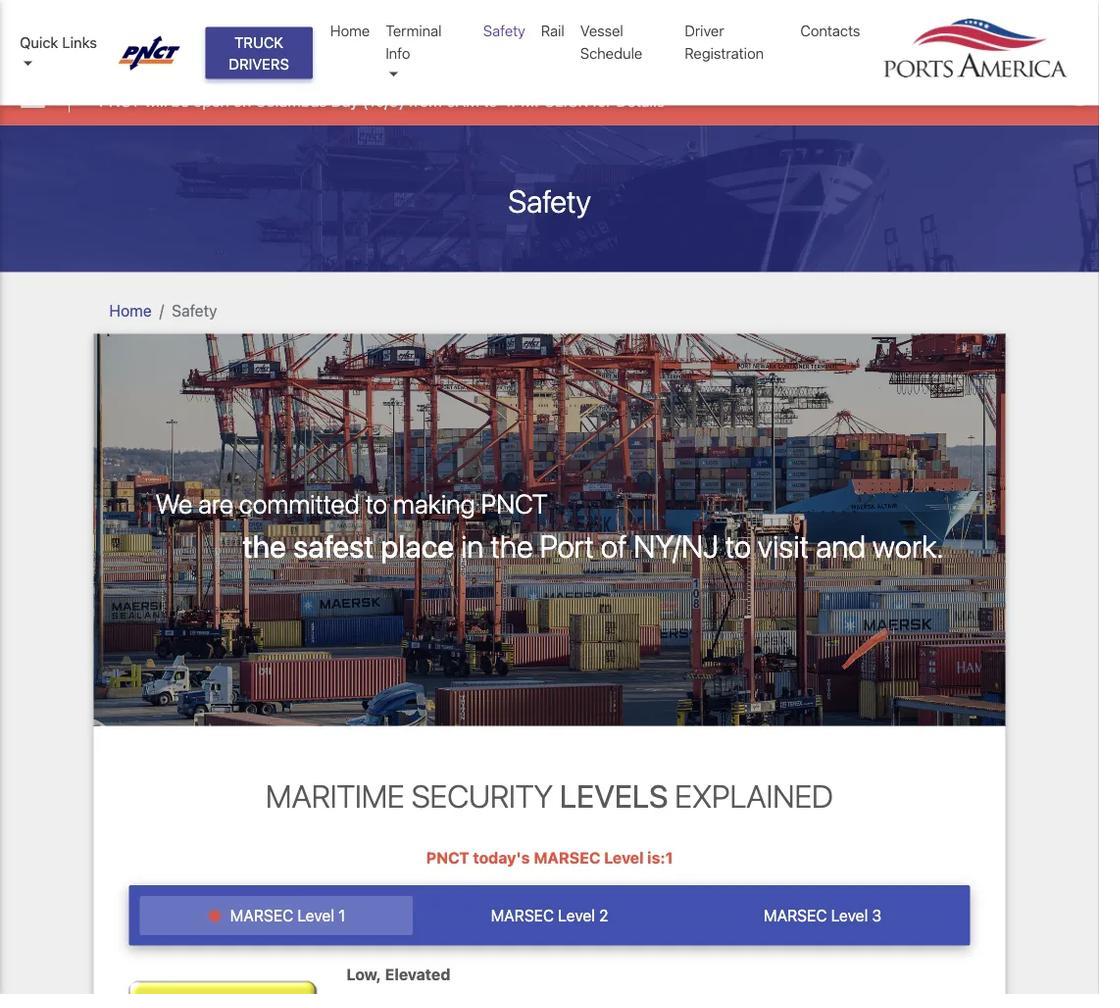 Task type: locate. For each thing, give the bounding box(es) containing it.
pnct up in
[[481, 488, 548, 519]]

level left 2
[[558, 907, 595, 926]]

marsec inside "link"
[[491, 907, 554, 926]]

in
[[461, 528, 484, 565]]

2 vertical spatial safety
[[172, 301, 217, 320]]

is:1
[[648, 849, 673, 868]]

the
[[243, 528, 286, 565], [491, 528, 533, 565]]

1 vertical spatial home link
[[109, 301, 152, 320]]

will
[[145, 91, 167, 110]]

marsec up marsec level 2 "link"
[[534, 849, 601, 868]]

0 horizontal spatial pnct
[[99, 91, 140, 110]]

safety link
[[476, 12, 534, 50]]

pnct left "today's"
[[426, 849, 470, 868]]

level inside marsec level 3 link
[[832, 907, 869, 926]]

marsec level 2 link
[[413, 897, 687, 936]]

vessel schedule
[[581, 22, 643, 61]]

1 horizontal spatial the
[[491, 528, 533, 565]]

making
[[393, 488, 476, 519]]

safest
[[293, 528, 374, 565]]

1 vertical spatial home
[[109, 301, 152, 320]]

pnct inside we are committed to making pnct the safest place in the port of ny/nj to visit and work.
[[481, 488, 548, 519]]

to
[[484, 91, 498, 110], [366, 488, 388, 519], [726, 528, 751, 565]]

level inside "marsec level 1" 'link'
[[298, 907, 335, 926]]

2
[[600, 907, 609, 926]]

1 horizontal spatial home
[[330, 22, 370, 39]]

0 horizontal spatial home link
[[109, 301, 152, 320]]

0 vertical spatial pnct
[[99, 91, 140, 110]]

to left visit
[[726, 528, 751, 565]]

marsec inside 'link'
[[230, 907, 294, 926]]

level for marsec level 1
[[298, 907, 335, 926]]

maritime security levels explained
[[266, 778, 834, 815]]

rail link
[[534, 12, 573, 50]]

1 the from the left
[[243, 528, 286, 565]]

3
[[873, 907, 882, 926]]

details*
[[616, 91, 672, 110]]

1 vertical spatial to
[[366, 488, 388, 519]]

tab list
[[129, 886, 971, 946]]

1 vertical spatial pnct
[[481, 488, 548, 519]]

marsec left 3
[[764, 907, 827, 926]]

port
[[540, 528, 594, 565]]

the right in
[[491, 528, 533, 565]]

driver registration
[[685, 22, 764, 61]]

low,
[[347, 966, 382, 984]]

vessel
[[581, 22, 624, 39]]

terminal
[[386, 22, 442, 39]]

to inside alert
[[484, 91, 498, 110]]

to left making at the left of the page
[[366, 488, 388, 519]]

home link
[[323, 12, 378, 50], [109, 301, 152, 320]]

pnct will be open on columbus day (10/9) from 6am to 4pm.*click for details* alert
[[0, 72, 1100, 125]]

0 vertical spatial safety
[[484, 22, 526, 39]]

pnct inside alert
[[99, 91, 140, 110]]

the down committed
[[243, 528, 286, 565]]

links
[[62, 33, 97, 50]]

contacts
[[801, 22, 861, 39]]

truck drivers link
[[205, 27, 313, 79]]

2 horizontal spatial pnct
[[481, 488, 548, 519]]

4pm.*click
[[502, 91, 589, 110]]

info
[[386, 44, 411, 61]]

security
[[412, 778, 553, 815]]

truck drivers
[[229, 33, 289, 72]]

marsec for marsec level 1
[[230, 907, 294, 926]]

pnct
[[99, 91, 140, 110], [481, 488, 548, 519], [426, 849, 470, 868]]

pnct will be open on columbus day (10/9) from 6am to 4pm.*click for details*
[[99, 91, 672, 110]]

marsec
[[534, 849, 601, 868], [230, 907, 294, 926], [491, 907, 554, 926], [764, 907, 827, 926]]

day
[[331, 91, 359, 110]]

quick links
[[20, 33, 97, 50]]

driver
[[685, 22, 725, 39]]

contacts link
[[793, 12, 869, 50]]

2 vertical spatial to
[[726, 528, 751, 565]]

marsec left 1
[[230, 907, 294, 926]]

0 horizontal spatial the
[[243, 528, 286, 565]]

we are committed to making pnct the safest place in the port of ny/nj to visit and work.
[[156, 488, 944, 565]]

level
[[605, 849, 644, 868], [298, 907, 335, 926], [558, 907, 595, 926], [832, 907, 869, 926]]

to right 6am
[[484, 91, 498, 110]]

pnct left will
[[99, 91, 140, 110]]

quick
[[20, 33, 58, 50]]

home
[[330, 22, 370, 39], [109, 301, 152, 320]]

level inside marsec level 2 "link"
[[558, 907, 595, 926]]

1
[[339, 907, 346, 926]]

level left 1
[[298, 907, 335, 926]]

1 horizontal spatial home link
[[323, 12, 378, 50]]

maritime
[[266, 778, 405, 815]]

safety
[[484, 22, 526, 39], [508, 182, 591, 219], [172, 301, 217, 320]]

pnct for today's
[[426, 849, 470, 868]]

0 vertical spatial to
[[484, 91, 498, 110]]

rail
[[541, 22, 565, 39]]

truck
[[235, 33, 284, 50]]

registration
[[685, 44, 764, 61]]

marsec level 1
[[226, 907, 346, 926]]

close image
[[1070, 87, 1090, 106]]

explained
[[675, 778, 834, 815]]

2 vertical spatial pnct
[[426, 849, 470, 868]]

0 horizontal spatial to
[[366, 488, 388, 519]]

terminal info
[[386, 22, 442, 61]]

we
[[156, 488, 192, 519]]

level left 3
[[832, 907, 869, 926]]

marsec down "today's"
[[491, 907, 554, 926]]

tab list containing marsec level 1
[[129, 886, 971, 946]]

from
[[409, 91, 442, 110]]

and
[[816, 528, 866, 565]]

level for marsec level 3
[[832, 907, 869, 926]]

1 horizontal spatial to
[[484, 91, 498, 110]]

1 horizontal spatial pnct
[[426, 849, 470, 868]]

marsec level 3 link
[[687, 897, 960, 936]]



Task type: vqa. For each thing, say whether or not it's contained in the screenshot.
18:48
no



Task type: describe. For each thing, give the bounding box(es) containing it.
quick links link
[[20, 31, 100, 75]]

marsec level 1 link
[[140, 897, 413, 936]]

2 horizontal spatial to
[[726, 528, 751, 565]]

committed
[[239, 488, 360, 519]]

place
[[381, 528, 454, 565]]

0 vertical spatial home
[[330, 22, 370, 39]]

marsec for marsec level 3
[[764, 907, 827, 926]]

columbus
[[255, 91, 327, 110]]

pnct will be open on columbus day (10/9) from 6am to 4pm.*click for details* link
[[99, 89, 672, 112]]

open
[[194, 91, 229, 110]]

driver registration link
[[677, 12, 793, 72]]

0 horizontal spatial home
[[109, 301, 152, 320]]

low, elevated
[[347, 966, 451, 984]]

schedule
[[581, 44, 643, 61]]

2 the from the left
[[491, 528, 533, 565]]

visit
[[758, 528, 810, 565]]

marsec for marsec level 2
[[491, 907, 554, 926]]

marsec level 2
[[491, 907, 609, 926]]

today's
[[473, 849, 530, 868]]

for
[[593, 91, 612, 110]]

be
[[171, 91, 189, 110]]

drivers
[[229, 55, 289, 72]]

level for marsec level 2
[[558, 907, 595, 926]]

pnct for will
[[99, 91, 140, 110]]

1 vertical spatial safety
[[508, 182, 591, 219]]

are
[[198, 488, 233, 519]]

6am
[[446, 91, 480, 110]]

levels
[[560, 778, 669, 815]]

vessel schedule link
[[573, 12, 677, 72]]

ny/nj
[[634, 528, 719, 565]]

0 vertical spatial home link
[[323, 12, 378, 50]]

work.
[[873, 528, 944, 565]]

marsec level 3
[[764, 907, 882, 926]]

(10/9)
[[363, 91, 405, 110]]

pnct today's marsec level is:1
[[426, 849, 673, 868]]

elevated
[[385, 966, 451, 984]]

of
[[601, 528, 627, 565]]

terminal info link
[[378, 12, 476, 94]]

level left is:1
[[605, 849, 644, 868]]

on
[[233, 91, 251, 110]]



